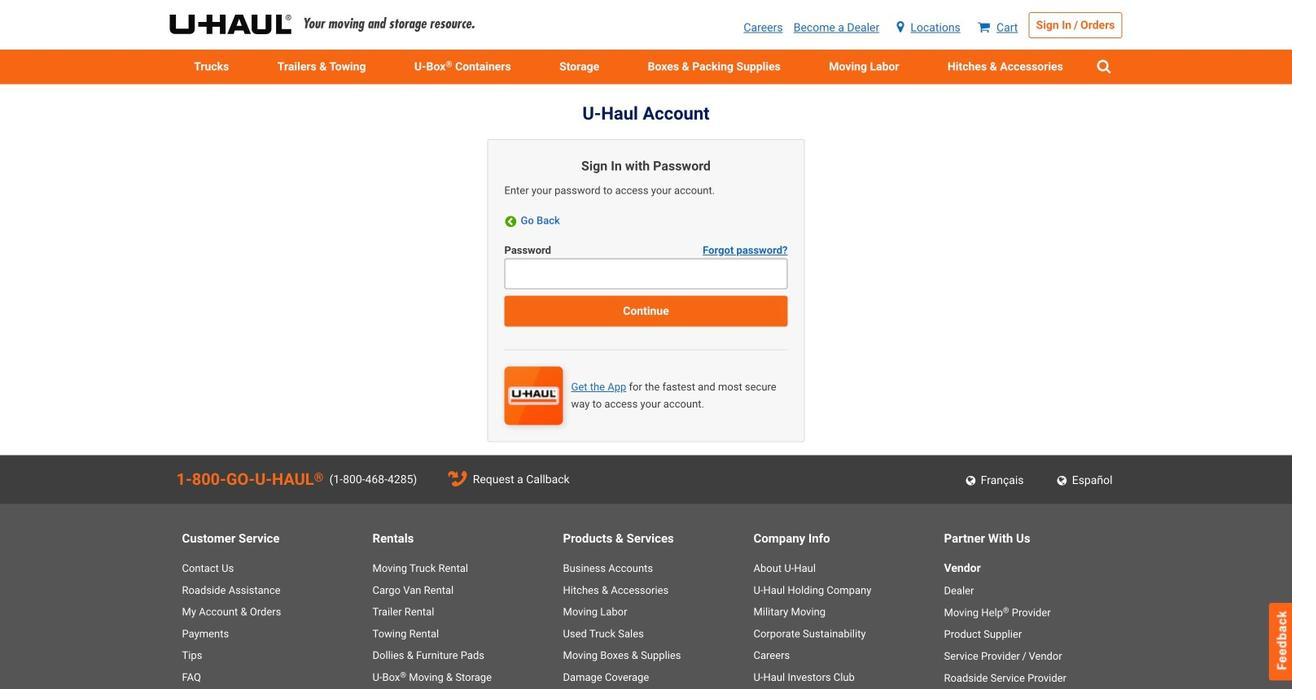 Task type: describe. For each thing, give the bounding box(es) containing it.
5 menu item from the left
[[805, 50, 924, 84]]

3 menu item from the left
[[535, 50, 624, 84]]



Task type: vqa. For each thing, say whether or not it's contained in the screenshot.
'U-HAUL APP INSTALLER ICON'
yes



Task type: locate. For each thing, give the bounding box(es) containing it.
u-haul app installer icon image
[[505, 367, 563, 426]]

banner
[[0, 0, 1293, 84]]

menu
[[170, 50, 1123, 84]]

menu item
[[170, 50, 253, 84], [253, 50, 390, 84], [535, 50, 624, 84], [624, 50, 805, 84], [805, 50, 924, 84], [924, 50, 1088, 84]]

6 menu item from the left
[[924, 50, 1088, 84]]

None password field
[[505, 258, 788, 290]]

1 menu item from the left
[[170, 50, 253, 84]]

4 menu item from the left
[[624, 50, 805, 84]]

2 menu item from the left
[[253, 50, 390, 84]]

footer
[[0, 456, 1293, 690]]



